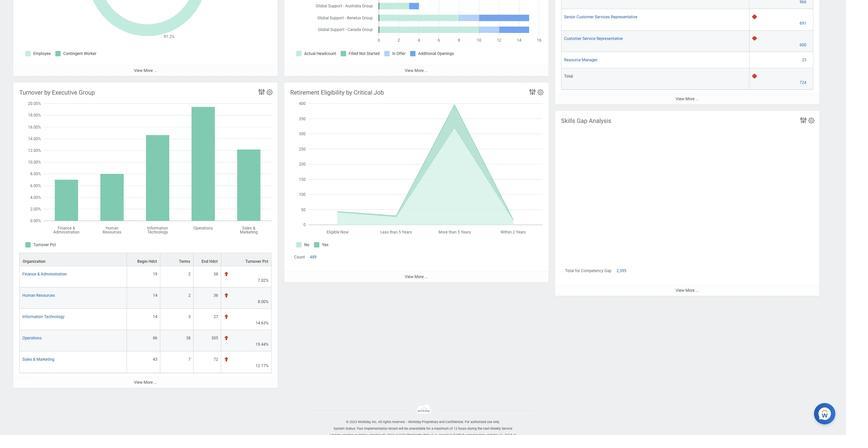 Task type: describe. For each thing, give the bounding box(es) containing it.
view more ... link for the workforce visibility element
[[13, 65, 278, 76]]

begin hdct
[[137, 259, 157, 264]]

retirement eligibility by critical job element
[[284, 83, 549, 283]]

& for administration
[[37, 272, 40, 277]]

1 vertical spatial 38
[[186, 336, 191, 341]]

turnover for turnover by executive group
[[19, 89, 43, 96]]

inc.
[[372, 420, 378, 424]]

view more ... inside 'turnover by executive group' element
[[134, 380, 157, 385]]

technology
[[44, 315, 65, 319]]

configure turnover by executive group image
[[266, 89, 273, 96]]

information
[[22, 315, 43, 319]]

21,
[[500, 434, 504, 435]]

row containing operations
[[19, 331, 272, 352]]

friday,
[[359, 434, 369, 435]]

eligibility
[[321, 89, 345, 96]]

manager
[[582, 58, 598, 62]]

reserved.
[[392, 420, 406, 424]]

row containing information technology
[[19, 309, 272, 331]]

489 button
[[310, 255, 318, 260]]

600
[[800, 43, 807, 47]]

group
[[79, 89, 95, 96]]

hours
[[458, 427, 467, 431]]

at
[[396, 434, 399, 435]]

total element
[[564, 73, 573, 79]]

workday,
[[358, 420, 371, 424]]

angeles)
[[439, 434, 452, 435]]

resource manager
[[564, 58, 598, 62]]

7.02%
[[258, 278, 269, 283]]

19.44%
[[256, 343, 269, 347]]

authorized
[[471, 420, 486, 424]]

27
[[214, 315, 218, 319]]

view more ... link for time to fill critical jobs element
[[555, 93, 820, 104]]

turnover for turnover pct
[[246, 259, 261, 264]]

turnover pct
[[246, 259, 268, 264]]

more inside 'turnover by executive group' element
[[144, 380, 153, 385]]

row containing customer service representative
[[561, 31, 814, 52]]

begin hdct button
[[127, 253, 160, 266]]

information technology link
[[22, 313, 65, 319]]

7)
[[462, 434, 465, 435]]

2 horizontal spatial configure and view chart data image
[[800, 116, 808, 124]]

turnover by executive group element
[[13, 83, 278, 388]]

time
[[423, 434, 431, 435]]

pm
[[407, 434, 412, 435]]

row containing total
[[561, 68, 814, 90]]

configure retirement eligibility by critical job image
[[537, 89, 544, 96]]

update;
[[330, 434, 342, 435]]

senior
[[564, 15, 576, 19]]

confidential.
[[446, 420, 464, 424]]

configure skills gap analysis image
[[808, 117, 816, 124]]

1 horizontal spatial 2023
[[387, 434, 395, 435]]

headcount plan to pipeline element
[[284, 0, 549, 76]]

finance & administration
[[22, 272, 67, 277]]

configure and view chart data image for group
[[258, 88, 266, 96]]

1 vertical spatial customer
[[564, 36, 582, 41]]

... for time to fill critical jobs element
[[696, 97, 699, 101]]

organization button
[[20, 253, 127, 266]]

use
[[487, 420, 493, 424]]

of
[[450, 427, 453, 431]]

hdct for end hdct
[[209, 259, 218, 264]]

14 for 3
[[153, 315, 157, 319]]

on
[[355, 434, 358, 435]]

19
[[153, 272, 157, 277]]

end hdct button
[[194, 253, 221, 266]]

72
[[214, 358, 218, 362]]

row containing human resources
[[19, 288, 272, 309]]

retirement eligibility by critical job
[[290, 89, 384, 96]]

footer containing © 2023 workday, inc. all rights reserved. - workday proprietary and confidential. for authorized use only. system status: your implementation tenant will be unavailable for a maximum of 12 hours during the next weekly service update; starting on friday, october 20, 2023 at 6:00 pm pacific time (los angeles) (gmt-7) until saturday, october 21, 2023 a
[[0, 405, 847, 435]]

cell inside time to fill critical jobs element
[[561, 0, 750, 9]]

(gmt-
[[453, 434, 462, 435]]

& for marketing
[[33, 358, 36, 362]]

organization
[[23, 259, 46, 264]]

691 button
[[800, 21, 808, 26]]

tenant
[[389, 427, 398, 431]]

2 october from the left
[[487, 434, 499, 435]]

senior customer services representative
[[564, 15, 638, 19]]

marketing
[[37, 358, 54, 362]]

sales & marketing link
[[22, 356, 54, 362]]

0 vertical spatial representative
[[611, 15, 638, 19]]

more for time to fill critical jobs element
[[686, 97, 695, 101]]

end
[[202, 259, 208, 264]]

critical
[[354, 89, 373, 96]]

begin
[[137, 259, 148, 264]]

724 button
[[800, 80, 808, 85]]

43
[[153, 358, 157, 362]]

sales
[[22, 358, 32, 362]]

600 button
[[800, 42, 808, 48]]

job
[[374, 89, 384, 96]]

system
[[334, 427, 345, 431]]

pct
[[262, 259, 268, 264]]

2 by from the left
[[346, 89, 352, 96]]

saturday,
[[473, 434, 486, 435]]

resource manager link
[[564, 56, 598, 62]]

-
[[407, 420, 408, 424]]

operations link
[[22, 335, 42, 341]]

executive
[[52, 89, 77, 96]]



Task type: locate. For each thing, give the bounding box(es) containing it.
representative down services
[[597, 36, 623, 41]]

86
[[153, 336, 157, 341]]

row
[[561, 0, 814, 9], [561, 9, 814, 31], [561, 31, 814, 52], [561, 52, 814, 68], [561, 68, 814, 90], [19, 253, 272, 267], [19, 266, 272, 288], [19, 288, 272, 309], [19, 309, 272, 331], [19, 331, 272, 352], [19, 352, 272, 373]]

status:
[[346, 427, 356, 431]]

view more ... inside retirement eligibility by critical job element
[[405, 275, 428, 279]]

skills
[[561, 117, 576, 124]]

14 for 2
[[153, 293, 157, 298]]

8.00%
[[258, 300, 269, 304]]

12
[[454, 427, 458, 431]]

skills gap analysis
[[561, 117, 612, 124]]

customer up "resource"
[[564, 36, 582, 41]]

service inside time to fill critical jobs element
[[583, 36, 596, 41]]

... inside 'turnover by executive group' element
[[154, 380, 157, 385]]

during
[[468, 427, 477, 431]]

resources
[[36, 293, 55, 298]]

0 horizontal spatial service
[[502, 427, 513, 431]]

will
[[399, 427, 404, 431]]

0 vertical spatial 14
[[153, 293, 157, 298]]

20,
[[382, 434, 387, 435]]

by left critical
[[346, 89, 352, 96]]

hdct for begin hdct
[[149, 259, 157, 264]]

terms column header
[[160, 253, 194, 267]]

information technology
[[22, 315, 65, 319]]

row containing senior customer services representative
[[561, 9, 814, 31]]

view more ... for time to fill critical jobs element
[[676, 97, 699, 101]]

2 14 from the top
[[153, 315, 157, 319]]

administration
[[41, 272, 67, 277]]

service up manager
[[583, 36, 596, 41]]

customer
[[577, 15, 594, 19], [564, 36, 582, 41]]

october down weekly
[[487, 434, 499, 435]]

12.17%
[[256, 364, 269, 369]]

view inside 'turnover by executive group' element
[[134, 380, 143, 385]]

pacific
[[412, 434, 423, 435]]

only.
[[493, 420, 500, 424]]

2 2 from the top
[[188, 293, 191, 298]]

next
[[483, 427, 490, 431]]

more for headcount plan to pipeline element
[[415, 68, 424, 73]]

for
[[427, 427, 431, 431]]

more inside time to fill critical jobs element
[[686, 97, 695, 101]]

0 horizontal spatial 2023
[[350, 420, 357, 424]]

workday
[[408, 420, 421, 424]]

unavailable
[[409, 427, 426, 431]]

2 for 38
[[188, 272, 191, 277]]

time to fill critical jobs element
[[555, 0, 820, 104]]

1 october from the left
[[370, 434, 381, 435]]

service up the 21,
[[502, 427, 513, 431]]

... for headcount plan to pipeline element
[[425, 68, 428, 73]]

2023 right the 21,
[[505, 434, 512, 435]]

1 vertical spatial &
[[33, 358, 36, 362]]

1 horizontal spatial service
[[583, 36, 596, 41]]

... inside headcount plan to pipeline element
[[425, 68, 428, 73]]

0 horizontal spatial october
[[370, 434, 381, 435]]

representative
[[611, 15, 638, 19], [597, 36, 623, 41]]

view for headcount plan to pipeline element
[[405, 68, 414, 73]]

1 vertical spatial representative
[[597, 36, 623, 41]]

489
[[310, 255, 317, 260]]

0 horizontal spatial hdct
[[149, 259, 157, 264]]

cell
[[561, 0, 750, 9]]

view for time to fill critical jobs element
[[676, 97, 685, 101]]

hdct right end
[[209, 259, 218, 264]]

38
[[214, 272, 218, 277], [186, 336, 191, 341]]

view inside headcount plan to pipeline element
[[405, 68, 414, 73]]

0 horizontal spatial &
[[33, 358, 36, 362]]

view inside time to fill critical jobs element
[[676, 97, 685, 101]]

by left executive
[[44, 89, 50, 96]]

sales & marketing
[[22, 358, 54, 362]]

october down implementation
[[370, 434, 381, 435]]

1 horizontal spatial by
[[346, 89, 352, 96]]

14.63%
[[256, 321, 269, 326]]

0 vertical spatial 2
[[188, 272, 191, 277]]

2023
[[350, 420, 357, 424], [387, 434, 395, 435], [505, 434, 512, 435]]

gap
[[577, 117, 588, 124]]

0 vertical spatial &
[[37, 272, 40, 277]]

... inside time to fill critical jobs element
[[696, 97, 699, 101]]

view
[[134, 68, 143, 73], [405, 68, 414, 73], [676, 97, 685, 101], [405, 275, 414, 279], [134, 380, 143, 385]]

starting
[[342, 434, 354, 435]]

configure and view chart data image left configure retirement eligibility by critical job image
[[529, 88, 537, 96]]

hdct
[[149, 259, 157, 264], [209, 259, 218, 264]]

your
[[357, 427, 364, 431]]

row containing finance & administration
[[19, 266, 272, 288]]

1 by from the left
[[44, 89, 50, 96]]

customer right senior
[[577, 15, 594, 19]]

0 horizontal spatial configure and view chart data image
[[258, 88, 266, 96]]

view for the workforce visibility element
[[134, 68, 143, 73]]

38 down end hdct
[[214, 272, 218, 277]]

end hdct
[[202, 259, 218, 264]]

2 up 3
[[188, 293, 191, 298]]

view inside the workforce visibility element
[[134, 68, 143, 73]]

1 horizontal spatial &
[[37, 272, 40, 277]]

14 down 19
[[153, 293, 157, 298]]

workforce visibility element
[[13, 0, 278, 76]]

1 horizontal spatial 38
[[214, 272, 218, 277]]

0 vertical spatial 38
[[214, 272, 218, 277]]

configure and view chart data image for critical
[[529, 88, 537, 96]]

1 2 from the top
[[188, 272, 191, 277]]

finance
[[22, 272, 36, 277]]

turnover by executive group
[[19, 89, 95, 96]]

services
[[595, 15, 610, 19]]

23
[[802, 58, 807, 62]]

1 vertical spatial 14
[[153, 315, 157, 319]]

2 hdct from the left
[[209, 259, 218, 264]]

1 horizontal spatial turnover
[[246, 259, 261, 264]]

2 for 36
[[188, 293, 191, 298]]

turnover inside popup button
[[246, 259, 261, 264]]

0 horizontal spatial turnover
[[19, 89, 43, 96]]

be
[[405, 427, 408, 431]]

for
[[465, 420, 470, 424]]

view more ... link
[[13, 65, 278, 76], [284, 65, 549, 76], [555, 93, 820, 104], [284, 271, 549, 283], [13, 377, 278, 388]]

terms
[[179, 259, 190, 264]]

rights
[[383, 420, 391, 424]]

1 hdct from the left
[[149, 259, 157, 264]]

2023 right ©
[[350, 420, 357, 424]]

38 down 3
[[186, 336, 191, 341]]

by
[[44, 89, 50, 96], [346, 89, 352, 96]]

turnover
[[19, 89, 43, 96], [246, 259, 261, 264]]

0 horizontal spatial by
[[44, 89, 50, 96]]

2 down terms
[[188, 272, 191, 277]]

view more ... link for headcount plan to pipeline element
[[284, 65, 549, 76]]

2 horizontal spatial 2023
[[505, 434, 512, 435]]

7
[[188, 358, 191, 362]]

weekly
[[491, 427, 501, 431]]

configure and view chart data image left configure skills gap analysis image
[[800, 116, 808, 124]]

view more ... inside time to fill critical jobs element
[[676, 97, 699, 101]]

more inside headcount plan to pipeline element
[[415, 68, 424, 73]]

& right sales
[[33, 358, 36, 362]]

(los
[[432, 434, 438, 435]]

0 vertical spatial turnover
[[19, 89, 43, 96]]

view more ... inside headcount plan to pipeline element
[[405, 68, 428, 73]]

0 vertical spatial customer
[[577, 15, 594, 19]]

service inside © 2023 workday, inc. all rights reserved. - workday proprietary and confidential. for authorized use only. system status: your implementation tenant will be unavailable for a maximum of 12 hours during the next weekly service update; starting on friday, october 20, 2023 at 6:00 pm pacific time (los angeles) (gmt-7) until saturday, october 21, 2023 a
[[502, 427, 513, 431]]

23 button
[[802, 57, 808, 63]]

0 horizontal spatial 38
[[186, 336, 191, 341]]

human
[[22, 293, 35, 298]]

row containing resource manager
[[561, 52, 814, 68]]

1 vertical spatial turnover
[[246, 259, 261, 264]]

and
[[439, 420, 445, 424]]

human resources link
[[22, 292, 55, 298]]

... inside retirement eligibility by critical job element
[[425, 275, 428, 279]]

customer service representative
[[564, 36, 623, 41]]

& right finance
[[37, 272, 40, 277]]

configure and view chart data image
[[258, 88, 266, 96], [529, 88, 537, 96], [800, 116, 808, 124]]

terms button
[[160, 253, 193, 266]]

more inside retirement eligibility by critical job element
[[415, 275, 424, 279]]

© 2023 workday, inc. all rights reserved. - workday proprietary and confidential. for authorized use only. system status: your implementation tenant will be unavailable for a maximum of 12 hours during the next weekly service update; starting on friday, october 20, 2023 at 6:00 pm pacific time (los angeles) (gmt-7) until saturday, october 21, 2023 a
[[330, 420, 516, 435]]

row containing sales & marketing
[[19, 352, 272, 373]]

until
[[466, 434, 472, 435]]

more inside the workforce visibility element
[[144, 68, 153, 73]]

configure and view chart data image inside 'turnover by executive group' element
[[258, 88, 266, 96]]

1 horizontal spatial october
[[487, 434, 499, 435]]

0 vertical spatial service
[[583, 36, 596, 41]]

representative right services
[[611, 15, 638, 19]]

more for the workforce visibility element
[[144, 68, 153, 73]]

customer service representative link
[[564, 35, 623, 41]]

view more ... for headcount plan to pipeline element
[[405, 68, 428, 73]]

1 horizontal spatial hdct
[[209, 259, 218, 264]]

all
[[378, 420, 382, 424]]

a
[[432, 427, 433, 431]]

...
[[154, 68, 157, 73], [425, 68, 428, 73], [696, 97, 699, 101], [425, 275, 428, 279], [154, 380, 157, 385]]

view more ... inside the workforce visibility element
[[134, 68, 157, 73]]

maximum
[[434, 427, 449, 431]]

proprietary
[[422, 420, 438, 424]]

3
[[188, 315, 191, 319]]

1 14 from the top
[[153, 293, 157, 298]]

©
[[346, 420, 349, 424]]

footer
[[0, 405, 847, 435]]

analysis
[[589, 117, 612, 124]]

1 horizontal spatial configure and view chart data image
[[529, 88, 537, 96]]

human resources
[[22, 293, 55, 298]]

6:00
[[399, 434, 406, 435]]

service
[[583, 36, 596, 41], [502, 427, 513, 431]]

... inside the workforce visibility element
[[154, 68, 157, 73]]

configure and view chart data image left configure turnover by executive group 'icon'
[[258, 88, 266, 96]]

view inside retirement eligibility by critical job element
[[405, 275, 414, 279]]

skills gap analysis element
[[555, 111, 820, 376]]

row containing organization
[[19, 253, 272, 267]]

count
[[294, 255, 305, 260]]

1 vertical spatial service
[[502, 427, 513, 431]]

1 vertical spatial 2
[[188, 293, 191, 298]]

hdct right begin
[[149, 259, 157, 264]]

14 up 86
[[153, 315, 157, 319]]

view more ... for the workforce visibility element
[[134, 68, 157, 73]]

... for the workforce visibility element
[[154, 68, 157, 73]]

724
[[800, 80, 807, 85]]

2023 left at
[[387, 434, 395, 435]]



Task type: vqa. For each thing, say whether or not it's contained in the screenshot.
(Los
yes



